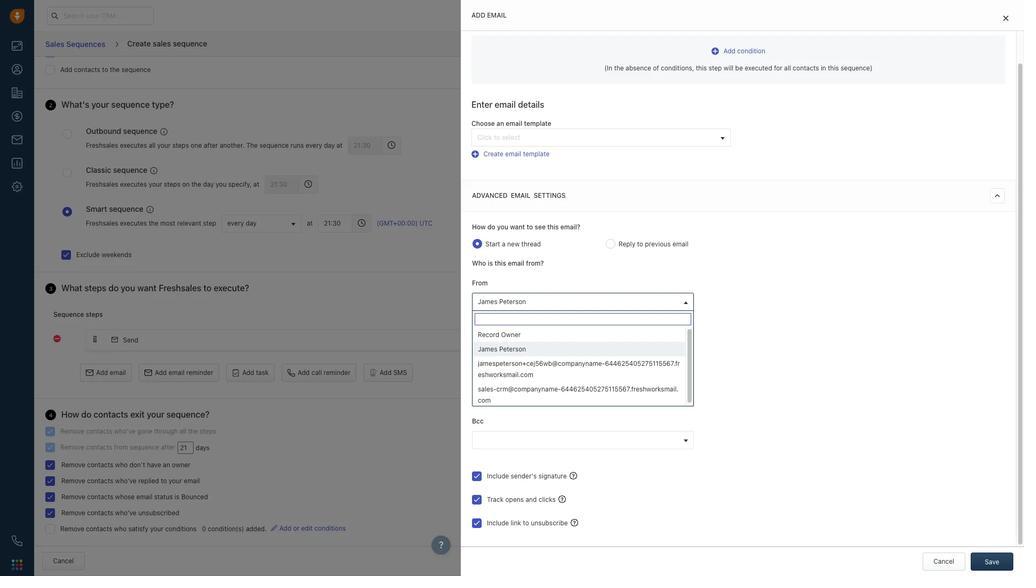 Task type: locate. For each thing, give the bounding box(es) containing it.
do for you
[[488, 223, 496, 231]]

who left "don't"
[[115, 461, 128, 469]]

peterson up owner
[[500, 298, 526, 306]]

0 vertical spatial who
[[115, 461, 128, 469]]

executes down the classic sequence
[[120, 180, 147, 188]]

2 vertical spatial at
[[307, 219, 313, 227]]

remove for remove contacts whose email status is bounced
[[61, 493, 85, 501]]

step right relevant
[[203, 219, 216, 227]]

condition
[[738, 47, 766, 55]]

list box
[[473, 328, 694, 408]]

you
[[216, 180, 227, 188], [497, 223, 509, 231], [121, 283, 135, 293]]

include
[[487, 472, 509, 480], [487, 519, 509, 527]]

include left the link
[[487, 519, 509, 527]]

how for how do you want to see this email?
[[472, 223, 486, 231]]

1 horizontal spatial do
[[109, 283, 119, 293]]

record
[[478, 331, 500, 339]]

cancel for cancel button to the right
[[934, 558, 955, 566]]

2 horizontal spatial all
[[785, 64, 792, 72]]

reply to previous email
[[619, 240, 689, 248]]

freshsales for smart
[[86, 219, 118, 227]]

0 vertical spatial is
[[488, 259, 493, 267]]

james down from
[[478, 298, 498, 306]]

1 james from the top
[[478, 298, 498, 306]]

0 horizontal spatial after
[[161, 443, 175, 451]]

step left will
[[709, 64, 722, 72]]

freshsales for outbound
[[86, 142, 118, 150]]

create sales sequence
[[127, 39, 207, 48]]

0 vertical spatial day
[[324, 142, 335, 150]]

edit
[[301, 525, 313, 533]]

owner
[[172, 461, 191, 469]]

create email template link
[[472, 150, 550, 158]]

0 horizontal spatial want
[[137, 283, 157, 293]]

from
[[143, 49, 157, 57], [114, 443, 128, 451]]

(gmt+00:00) utc
[[377, 219, 433, 227]]

add inside add sms button
[[380, 369, 392, 377]]

all right for
[[785, 64, 792, 72]]

contacts down remove contacts who don't have an owner
[[87, 477, 113, 485]]

at right specify,
[[254, 180, 259, 188]]

contacts for remove contacts from sequence after
[[86, 443, 112, 451]]

1 vertical spatial who've
[[115, 477, 137, 485]]

1 horizontal spatial reply
[[619, 240, 636, 248]]

2 vertical spatial executes
[[120, 219, 147, 227]]

1 vertical spatial every
[[228, 219, 244, 227]]

is right who
[[488, 259, 493, 267]]

0 vertical spatial what
[[788, 68, 807, 77]]

do up 'start'
[[488, 223, 496, 231]]

exclude
[[60, 49, 84, 57], [76, 251, 100, 259]]

this right conditions,
[[696, 64, 707, 72]]

2 vertical spatial do
[[81, 410, 91, 420]]

0 vertical spatial an
[[497, 120, 504, 128]]

jamespeterson+cej56wb@companyname- for 644625405275115567.freshworksmail.com
[[478, 344, 605, 352]]

1 vertical spatial what
[[61, 283, 82, 293]]

1 vertical spatial james
[[478, 345, 498, 353]]

details
[[518, 100, 545, 110]]

see
[[535, 223, 546, 231]]

contacts for remove contacts who've replied to your email
[[87, 477, 113, 485]]

from up remove contacts who don't have an owner
[[114, 443, 128, 451]]

weekends
[[102, 251, 132, 259]]

1 horizontal spatial cancel
[[934, 558, 955, 566]]

1 vertical spatial who
[[114, 525, 127, 533]]

link
[[511, 519, 521, 527]]

1 horizontal spatial conditions
[[315, 525, 346, 533]]

remove for remove contacts who've gone through all the steps
[[60, 427, 84, 435]]

what
[[788, 68, 807, 77], [61, 283, 82, 293]]

every
[[306, 142, 322, 150], [228, 219, 244, 227]]

0 vertical spatial add email
[[472, 11, 507, 19]]

what's your sequence type?
[[61, 100, 174, 110]]

after right one
[[204, 142, 218, 150]]

None text field
[[178, 442, 194, 454]]

choose an email template
[[472, 120, 552, 128]]

0 horizontal spatial is
[[175, 493, 180, 501]]

0 vertical spatial james
[[478, 298, 498, 306]]

what left are
[[788, 68, 807, 77]]

who've
[[114, 427, 136, 435], [115, 477, 137, 485], [115, 509, 137, 517]]

contacts down remove contacts who've unsubscribed
[[86, 525, 112, 533]]

do down weekends
[[109, 283, 119, 293]]

0
[[202, 525, 206, 533]]

steps right the sequence on the bottom of page
[[86, 310, 103, 318]]

conditions
[[315, 525, 346, 533], [165, 525, 197, 533]]

cancel button right freshworks switcher icon
[[42, 552, 85, 571]]

what for what steps do you want freshsales to execute?
[[61, 283, 82, 293]]

add call reminder button
[[282, 364, 357, 382]]

0 horizontal spatial how
[[61, 410, 79, 420]]

runs
[[291, 142, 304, 150]]

day down specify,
[[246, 219, 257, 227]]

1 vertical spatial peterson
[[500, 345, 526, 353]]

you inside enter email details dialog
[[497, 223, 509, 231]]

enter email details dialog
[[461, 0, 1025, 576]]

0 vertical spatial every
[[306, 142, 322, 150]]

0 vertical spatial all
[[785, 64, 792, 72]]

contacts up remove contacts who don't have an owner
[[86, 443, 112, 451]]

1 vertical spatial include
[[487, 519, 509, 527]]

reminder
[[186, 369, 213, 377], [324, 369, 351, 377]]

template down details
[[524, 120, 552, 128]]

1 vertical spatial add email
[[96, 369, 126, 377]]

the
[[615, 64, 624, 72], [110, 66, 120, 74], [192, 180, 201, 188], [149, 219, 159, 227], [188, 427, 198, 435]]

0 horizontal spatial cancel
[[53, 557, 74, 565]]

1 vertical spatial sales
[[822, 68, 840, 77]]

0 vertical spatial executes
[[120, 142, 147, 150]]

classic
[[86, 165, 111, 174]]

0 horizontal spatial what
[[61, 283, 82, 293]]

your down <span class=" ">sales reps can use this for weekly check-ins with leads and to run renewal campaigns e.g. renewing a contract</span> image
[[149, 180, 162, 188]]

1 horizontal spatial step
[[709, 64, 722, 72]]

3 executes from the top
[[120, 219, 147, 227]]

1 include from the top
[[487, 472, 509, 480]]

after down the through
[[161, 443, 175, 451]]

1 horizontal spatial what
[[788, 68, 807, 77]]

2 jamespeterson+cej56wb@companyname- from the top
[[478, 360, 605, 368]]

day inside button
[[246, 219, 257, 227]]

to down duplicate
[[102, 66, 108, 74]]

cancel right freshworks switcher icon
[[53, 557, 74, 565]]

james down the record
[[478, 345, 498, 353]]

sales
[[45, 39, 64, 48]]

Search your CRM... text field
[[47, 7, 154, 25]]

0 vertical spatial do
[[488, 223, 496, 231]]

add
[[472, 11, 486, 19], [724, 47, 736, 55], [60, 66, 72, 74], [96, 369, 108, 377], [155, 369, 167, 377], [242, 369, 254, 377], [298, 369, 310, 377], [380, 369, 392, 377], [280, 525, 292, 533]]

2 horizontal spatial you
[[497, 223, 509, 231]]

start
[[486, 240, 500, 248]]

you down weekends
[[121, 283, 135, 293]]

is inside enter email details dialog
[[488, 259, 493, 267]]

freshsales down smart
[[86, 219, 118, 227]]

day
[[324, 142, 335, 150], [203, 180, 214, 188], [246, 219, 257, 227]]

how for how do contacts exit your sequence?
[[61, 410, 79, 420]]

track
[[487, 496, 504, 504]]

your down owner
[[169, 477, 182, 485]]

remove contacts whose email status is bounced
[[61, 493, 208, 501]]

exclude for exclude weekends
[[76, 251, 100, 259]]

executes for smart sequence
[[120, 219, 147, 227]]

0 horizontal spatial do
[[81, 410, 91, 420]]

reminder right call
[[324, 369, 351, 377]]

remove for remove contacts from sequence after
[[60, 443, 84, 451]]

who've down whose
[[115, 509, 137, 517]]

all up <span class=" ">sales reps can use this for weekly check-ins with leads and to run renewal campaigns e.g. renewing a contract</span> image
[[149, 142, 156, 150]]

absence
[[626, 64, 652, 72]]

create down click to select
[[484, 150, 504, 158]]

1 vertical spatial reply
[[472, 325, 490, 333]]

0 horizontal spatial reminder
[[186, 369, 213, 377]]

1 vertical spatial want
[[137, 283, 157, 293]]

remove contacts from sequence after
[[60, 443, 175, 451]]

executes down outbound sequence
[[120, 142, 147, 150]]

2 peterson from the top
[[500, 345, 526, 353]]

contacts
[[115, 49, 142, 57], [793, 64, 820, 72], [74, 66, 100, 74], [94, 410, 128, 420], [86, 427, 112, 435], [86, 443, 112, 451], [87, 461, 113, 469], [87, 477, 113, 485], [87, 493, 113, 501], [87, 509, 113, 517], [86, 525, 112, 533]]

0 horizontal spatial reply
[[472, 325, 490, 333]]

0 horizontal spatial conditions
[[165, 525, 197, 533]]

0 horizontal spatial day
[[203, 180, 214, 188]]

2 james from the top
[[478, 345, 498, 353]]

smart
[[86, 204, 107, 213]]

conditions,
[[661, 64, 695, 72]]

exit
[[130, 410, 145, 420]]

exclude down sales sequences
[[60, 49, 84, 57]]

cancel left save
[[934, 558, 955, 566]]

1 james peterson from the top
[[478, 298, 526, 306]]

create inside enter email details dialog
[[484, 150, 504, 158]]

executes for classic sequence
[[120, 180, 147, 188]]

crm@companyname-
[[497, 385, 561, 393]]

who've for gone
[[114, 427, 136, 435]]

0 vertical spatial exclude
[[60, 49, 84, 57]]

1 horizontal spatial all
[[180, 427, 186, 435]]

exclude left weekends
[[76, 251, 100, 259]]

on
[[182, 180, 190, 188]]

0 vertical spatial include
[[487, 472, 509, 480]]

contacts left in on the right top
[[793, 64, 820, 72]]

create up exclude duplicate contacts from this sequence
[[127, 39, 151, 48]]

reply left owner
[[472, 325, 490, 333]]

0 vertical spatial how
[[472, 223, 486, 231]]

1 horizontal spatial from
[[143, 49, 157, 57]]

every down specify,
[[228, 219, 244, 227]]

all right the through
[[180, 427, 186, 435]]

who've for replied
[[115, 477, 137, 485]]

to inside button
[[494, 133, 500, 141]]

0 vertical spatial step
[[709, 64, 722, 72]]

sales up exclude duplicate contacts from this sequence
[[153, 39, 171, 48]]

you left specify,
[[216, 180, 227, 188]]

1 vertical spatial is
[[175, 493, 180, 501]]

unsubscribe
[[531, 519, 568, 527]]

0 vertical spatial who've
[[114, 427, 136, 435]]

the right on in the top of the page
[[192, 180, 201, 188]]

every day
[[228, 219, 257, 227]]

include up track
[[487, 472, 509, 480]]

0 horizontal spatial add email
[[96, 369, 126, 377]]

from down the create sales sequence
[[143, 49, 157, 57]]

want inside enter email details dialog
[[510, 223, 525, 231]]

sequence
[[173, 39, 207, 48], [172, 49, 201, 57], [122, 66, 151, 74], [111, 100, 150, 110], [123, 126, 158, 136], [260, 142, 289, 150], [113, 165, 147, 174], [109, 204, 143, 213], [130, 443, 159, 451]]

will
[[724, 64, 734, 72]]

1 reminder from the left
[[186, 369, 213, 377]]

reminder up the sequence?
[[186, 369, 213, 377]]

1 vertical spatial executes
[[120, 180, 147, 188]]

2
[[49, 102, 52, 108]]

1 vertical spatial step
[[203, 219, 216, 227]]

cancel inside enter email details dialog
[[934, 558, 955, 566]]

0 vertical spatial from
[[143, 49, 157, 57]]

to left owner
[[491, 325, 498, 333]]

jamespeterson+cej56wb@companyname- down owner
[[478, 344, 605, 352]]

0 vertical spatial jamespeterson+cej56wb@companyname-
[[478, 344, 605, 352]]

to left previous
[[638, 240, 644, 248]]

freshsales down classic
[[86, 180, 118, 188]]

steps
[[173, 142, 189, 150], [164, 180, 180, 188], [85, 283, 106, 293], [86, 310, 103, 318], [200, 427, 216, 435]]

2 horizontal spatial day
[[324, 142, 335, 150]]

jamespeterson+cej56wb@companyname- for 644625405275115567.fr
[[478, 360, 605, 368]]

0 horizontal spatial create
[[127, 39, 151, 48]]

jamespeterson+cej56wb@companyname- inside button
[[478, 344, 605, 352]]

peterson inside dropdown button
[[500, 298, 526, 306]]

freshsales down outbound
[[86, 142, 118, 150]]

how up 'start'
[[472, 223, 486, 231]]

0 vertical spatial want
[[510, 223, 525, 231]]

1 vertical spatial an
[[163, 461, 170, 469]]

template down choose an email template
[[523, 150, 550, 158]]

to right the link
[[523, 519, 529, 527]]

an inside enter email details dialog
[[497, 120, 504, 128]]

who've down remove contacts who don't have an owner
[[115, 477, 137, 485]]

after
[[204, 142, 218, 150], [161, 443, 175, 451]]

save button
[[971, 553, 1014, 571]]

2 reminder from the left
[[324, 369, 351, 377]]

None search field
[[475, 313, 692, 326], [476, 389, 681, 400], [475, 313, 692, 326], [476, 389, 681, 400]]

add inside add call reminder button
[[298, 369, 310, 377]]

email inside button
[[110, 369, 126, 377]]

steps left on in the top of the page
[[164, 180, 180, 188]]

contacts left exit
[[94, 410, 128, 420]]

do
[[488, 223, 496, 231], [109, 283, 119, 293], [81, 410, 91, 420]]

1 executes from the top
[[120, 142, 147, 150]]

1 jamespeterson+cej56wb@companyname- from the top
[[478, 344, 605, 352]]

4
[[49, 412, 53, 418]]

0 vertical spatial create
[[127, 39, 151, 48]]

0 vertical spatial after
[[204, 142, 218, 150]]

what right the 3
[[61, 283, 82, 293]]

conditions right edit
[[315, 525, 346, 533]]

1 horizontal spatial how
[[472, 223, 486, 231]]

1 vertical spatial from
[[114, 443, 128, 451]]

who for don't
[[115, 461, 128, 469]]

day right on in the top of the page
[[203, 180, 214, 188]]

2 vertical spatial day
[[246, 219, 257, 227]]

1 horizontal spatial an
[[497, 120, 504, 128]]

executes down the <span class=" ">sales reps can use this for prospecting and account-based selling e.g. following up with event attendees</span> icon
[[120, 219, 147, 227]]

1 horizontal spatial is
[[488, 259, 493, 267]]

another.
[[220, 142, 245, 150]]

be
[[736, 64, 743, 72]]

to right click
[[494, 133, 500, 141]]

your right exit
[[147, 410, 164, 420]]

0 vertical spatial at
[[337, 142, 343, 150]]

contacts for remove contacts who've unsubscribed
[[87, 509, 113, 517]]

0 vertical spatial sales
[[153, 39, 171, 48]]

1 vertical spatial how
[[61, 410, 79, 420]]

add inside button
[[96, 369, 108, 377]]

who down remove contacts who've unsubscribed
[[114, 525, 127, 533]]

contacts up remove contacts who satisfy your conditions
[[87, 509, 113, 517]]

exclude for exclude duplicate contacts from this sequence
[[60, 49, 84, 57]]

2 james peterson from the top
[[478, 345, 526, 353]]

2 include from the top
[[487, 519, 509, 527]]

reminder inside button
[[324, 369, 351, 377]]

contacts for remove contacts whose email status is bounced
[[87, 493, 113, 501]]

2 executes from the top
[[120, 180, 147, 188]]

one
[[191, 142, 202, 150]]

644625405275115567.fr
[[605, 360, 680, 368]]

freshworks switcher image
[[12, 560, 22, 570]]

0 horizontal spatial at
[[254, 180, 259, 188]]

add contacts to the sequence
[[60, 66, 151, 74]]

email inside 'button'
[[169, 369, 185, 377]]

reply for reply to previous email
[[619, 240, 636, 248]]

sales-crm@companyname-644625405275115567.freshworksmail. com
[[478, 385, 679, 405]]

the right (in
[[615, 64, 624, 72]]

0 condition(s) added.
[[202, 525, 267, 533]]

how do contacts exit your sequence?
[[61, 410, 210, 420]]

an up click to select
[[497, 120, 504, 128]]

peterson inside list box
[[500, 345, 526, 353]]

do inside enter email details dialog
[[488, 223, 496, 231]]

sequences
[[66, 39, 105, 48]]

1 vertical spatial exclude
[[76, 251, 100, 259]]

conditions left 0
[[165, 525, 197, 533]]

1 vertical spatial james peterson
[[478, 345, 526, 353]]

2 horizontal spatial do
[[488, 223, 496, 231]]

who've for unsubscribed
[[115, 509, 137, 517]]

1 vertical spatial day
[[203, 180, 214, 188]]

1 horizontal spatial add email
[[472, 11, 507, 19]]

jamespeterson+cej56wb@companyname-644625405275115567.freshworksmail.com
[[478, 344, 736, 352]]

add inside add email reminder 'button'
[[155, 369, 167, 377]]

contacts down duplicate
[[74, 66, 100, 74]]

smart sequence
[[86, 204, 143, 213]]

contacts down remove contacts from sequence after
[[87, 461, 113, 469]]

step
[[709, 64, 722, 72], [203, 219, 216, 227]]

0 horizontal spatial every
[[228, 219, 244, 227]]

1 horizontal spatial reminder
[[324, 369, 351, 377]]

is right status
[[175, 493, 180, 501]]

james peterson
[[478, 298, 526, 306], [478, 345, 526, 353]]

who've up remove contacts from sequence after
[[114, 427, 136, 435]]

sequence?
[[167, 410, 210, 420]]

1 vertical spatial jamespeterson+cej56wb@companyname-
[[478, 360, 605, 368]]

to left see
[[527, 223, 533, 231]]

you up a
[[497, 223, 509, 231]]

1 horizontal spatial after
[[204, 142, 218, 150]]

steps up sequence steps
[[85, 283, 106, 293]]

contacts up remove contacts from sequence after
[[86, 427, 112, 435]]

start a new thread
[[486, 240, 541, 248]]

1 horizontal spatial you
[[216, 180, 227, 188]]

1 vertical spatial create
[[484, 150, 504, 158]]

owner
[[501, 331, 521, 339]]

1 peterson from the top
[[500, 298, 526, 306]]

0 horizontal spatial all
[[149, 142, 156, 150]]

step inside enter email details dialog
[[709, 64, 722, 72]]

644625405275115567.freshworksmail.
[[561, 385, 679, 393]]

template
[[524, 120, 552, 128], [523, 150, 550, 158]]

james peterson down record owner
[[478, 345, 526, 353]]

contacts for remove contacts who satisfy your conditions
[[86, 525, 112, 533]]

0 vertical spatial peterson
[[500, 298, 526, 306]]

execute?
[[214, 283, 249, 293]]

how
[[472, 223, 486, 231], [61, 410, 79, 420]]

peterson down owner
[[500, 345, 526, 353]]

1 horizontal spatial want
[[510, 223, 525, 231]]

james inside dropdown button
[[478, 298, 498, 306]]

exclude weekends
[[76, 251, 132, 259]]

how inside enter email details dialog
[[472, 223, 486, 231]]

your down unsubscribed
[[150, 525, 164, 533]]

reminder for add call reminder
[[324, 369, 351, 377]]

exclude duplicate contacts from this sequence
[[60, 49, 201, 57]]

jamespeterson+cej56wb@companyname- inside jamespeterson+cej56wb@companyname-644625405275115567.fr eshworksmail.com
[[478, 360, 605, 368]]

reminder inside 'button'
[[186, 369, 213, 377]]

0 vertical spatial reply
[[619, 240, 636, 248]]

james peterson inside dropdown button
[[478, 298, 526, 306]]

day right runs in the left top of the page
[[324, 142, 335, 150]]

1 horizontal spatial day
[[246, 219, 257, 227]]

contacts left whose
[[87, 493, 113, 501]]

what for what are sales sequences?
[[788, 68, 807, 77]]

how right 4
[[61, 410, 79, 420]]



Task type: describe. For each thing, give the bounding box(es) containing it.
email?
[[561, 223, 581, 231]]

add task
[[242, 369, 269, 377]]

duplicate
[[86, 49, 114, 57]]

sequence
[[53, 310, 84, 318]]

0 horizontal spatial from
[[114, 443, 128, 451]]

unsubscribed
[[138, 509, 179, 517]]

add sms
[[380, 369, 407, 377]]

<span class=" ">sales reps can use this for traditional drip campaigns e.g. reengaging with cold prospects</span> image
[[160, 128, 168, 135]]

this right in on the right top
[[828, 64, 839, 72]]

days
[[196, 444, 210, 452]]

sequences?
[[842, 68, 884, 77]]

all inside enter email details dialog
[[785, 64, 792, 72]]

add email button
[[80, 364, 132, 382]]

who is this email from?
[[472, 259, 544, 267]]

create for create sales sequence
[[127, 39, 151, 48]]

1 horizontal spatial sales
[[822, 68, 840, 77]]

add or edit conditions link
[[271, 525, 346, 533]]

freshsales for classic
[[86, 180, 118, 188]]

this down the create sales sequence
[[159, 49, 170, 57]]

signature
[[539, 472, 567, 480]]

phone image
[[12, 536, 22, 547]]

click
[[478, 133, 493, 141]]

eshworksmail.com
[[478, 371, 534, 379]]

remove for remove contacts who've replied to your email
[[61, 477, 85, 485]]

send
[[123, 336, 138, 344]]

previous
[[645, 240, 671, 248]]

jamespeterson+cej56wb@companyname-644625405275115567.fr eshworksmail.com
[[478, 360, 680, 379]]

settings
[[534, 192, 566, 200]]

(gmt+00:00)
[[377, 219, 418, 227]]

select
[[502, 133, 520, 141]]

every inside button
[[228, 219, 244, 227]]

add sms button
[[364, 364, 413, 382]]

the down the sequence?
[[188, 427, 198, 435]]

type?
[[152, 100, 174, 110]]

<span class=" ">sales reps can use this for weekly check-ins with leads and to run renewal campaigns e.g. renewing a contract</span> image
[[150, 167, 158, 174]]

include for include sender's signature
[[487, 472, 509, 480]]

0 horizontal spatial sales
[[153, 39, 171, 48]]

satisfy
[[128, 525, 148, 533]]

add inside add task button
[[242, 369, 254, 377]]

choose
[[472, 120, 495, 128]]

new
[[508, 240, 520, 248]]

add or edit conditions
[[280, 525, 346, 533]]

1 horizontal spatial cancel button
[[923, 553, 966, 571]]

executes for outbound sequence
[[120, 142, 147, 150]]

cc
[[472, 371, 481, 379]]

the left the 'most'
[[149, 219, 159, 227]]

freshsales executes all your steps one after another. the sequence runs every day at
[[86, 142, 343, 150]]

contacts for remove contacts who've gone through all the steps
[[86, 427, 112, 435]]

0 horizontal spatial you
[[121, 283, 135, 293]]

2 vertical spatial all
[[180, 427, 186, 435]]

0 vertical spatial you
[[216, 180, 227, 188]]

in
[[821, 64, 827, 72]]

who
[[472, 259, 486, 267]]

advanced
[[472, 192, 508, 200]]

list box containing record owner
[[473, 328, 694, 408]]

contacts up add contacts to the sequence
[[115, 49, 142, 57]]

(gmt+00:00) utc link
[[377, 219, 433, 228]]

add condition link
[[712, 47, 766, 55]]

1 vertical spatial after
[[161, 443, 175, 451]]

0 horizontal spatial an
[[163, 461, 170, 469]]

freshsales left execute?
[[159, 283, 201, 293]]

remove for remove contacts who don't have an owner
[[61, 461, 85, 469]]

how do you want to see this email?
[[472, 223, 581, 231]]

the inside enter email details dialog
[[615, 64, 624, 72]]

create for create email template
[[484, 150, 504, 158]]

add call reminder
[[298, 369, 351, 377]]

don't
[[130, 461, 145, 469]]

(in
[[605, 64, 613, 72]]

james peterson button
[[472, 293, 694, 311]]

add email inside enter email details dialog
[[472, 11, 507, 19]]

remove for remove contacts who satisfy your conditions
[[60, 525, 84, 533]]

save
[[985, 558, 1000, 566]]

include for include link to unsubscribe
[[487, 519, 509, 527]]

add task button
[[226, 364, 275, 382]]

0 horizontal spatial step
[[203, 219, 216, 227]]

add email inside button
[[96, 369, 126, 377]]

1 horizontal spatial at
[[307, 219, 313, 227]]

contacts inside enter email details dialog
[[793, 64, 820, 72]]

close image
[[1004, 15, 1009, 21]]

freshsales executes your steps on the day you specify, at
[[86, 180, 259, 188]]

reminder for add email reminder
[[186, 369, 213, 377]]

do for contacts
[[81, 410, 91, 420]]

remove contacts who've unsubscribed
[[61, 509, 179, 517]]

644625405275115567.freshworksmail.com
[[605, 344, 736, 352]]

contacts for add contacts to the sequence
[[74, 66, 100, 74]]

sales-
[[478, 385, 497, 393]]

reply to
[[472, 325, 498, 333]]

your right what's
[[91, 100, 109, 110]]

0 horizontal spatial cancel button
[[42, 552, 85, 571]]

contacts for remove contacts who don't have an owner
[[87, 461, 113, 469]]

click to select button
[[472, 128, 731, 147]]

enter
[[472, 100, 493, 110]]

phone element
[[6, 531, 28, 552]]

sender's
[[511, 472, 537, 480]]

remove for remove contacts who've unsubscribed
[[61, 509, 85, 517]]

james peterson inside list box
[[478, 345, 526, 353]]

utc
[[420, 219, 433, 227]]

1 vertical spatial at
[[254, 180, 259, 188]]

what are sales sequences?
[[788, 68, 884, 77]]

who for satisfy
[[114, 525, 127, 533]]

1 vertical spatial template
[[523, 150, 550, 158]]

james inside list box
[[478, 345, 498, 353]]

from?
[[526, 259, 544, 267]]

and
[[526, 496, 537, 504]]

your down <span class=" ">sales reps can use this for traditional drip campaigns e.g. reengaging with cold prospects</span> image
[[157, 142, 171, 150]]

bcc
[[472, 417, 484, 425]]

executed
[[745, 64, 773, 72]]

this right see
[[548, 223, 559, 231]]

opens
[[506, 496, 524, 504]]

2 horizontal spatial at
[[337, 142, 343, 150]]

1 vertical spatial all
[[149, 142, 156, 150]]

remove contacts who've gone through all the steps
[[60, 427, 216, 435]]

what's
[[61, 100, 89, 110]]

<span class=" ">sales reps can use this for prospecting and account-based selling e.g. following up with event attendees</span> image
[[146, 206, 154, 213]]

cancel for the left cancel button
[[53, 557, 74, 565]]

reply for reply to
[[472, 325, 490, 333]]

a
[[502, 240, 506, 248]]

sales sequences
[[45, 39, 105, 48]]

most
[[160, 219, 175, 227]]

relevant
[[177, 219, 201, 227]]

this down a
[[495, 259, 506, 267]]

to left execute?
[[204, 283, 212, 293]]

add condition
[[724, 47, 766, 55]]

0 vertical spatial template
[[524, 120, 552, 128]]

condition(s)
[[208, 525, 244, 533]]

steps left one
[[173, 142, 189, 150]]

gone
[[137, 427, 152, 435]]

add email reminder
[[155, 369, 213, 377]]

remove contacts who've replied to your email
[[61, 477, 200, 485]]

steps up days
[[200, 427, 216, 435]]

(in the absence of conditions, this step will be executed for all contacts in this sequence)
[[605, 64, 873, 72]]

the down duplicate
[[110, 66, 120, 74]]

sequence)
[[841, 64, 873, 72]]

task
[[256, 369, 269, 377]]

outbound
[[86, 126, 121, 136]]

add email reminder button
[[139, 364, 219, 382]]

1 horizontal spatial every
[[306, 142, 322, 150]]

to right replied
[[161, 477, 167, 485]]

include link to unsubscribe
[[487, 519, 568, 527]]



Task type: vqa. For each thing, say whether or not it's contained in the screenshot.
users related to All
no



